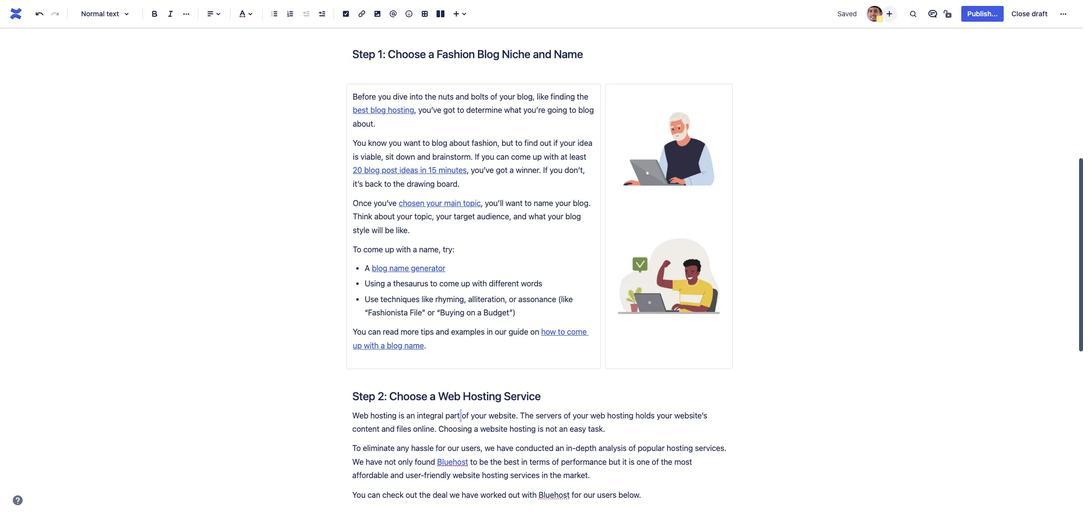Task type: describe. For each thing, give the bounding box(es) containing it.
blog inside before you dive into the nuts and bolts of your blog, like finding the best blog hosting
[[371, 106, 386, 115]]

you for once you've
[[353, 328, 366, 337]]

analysis
[[599, 444, 627, 453]]

with inside how to come up with a blog name
[[364, 341, 379, 350]]

market.
[[564, 471, 590, 480]]

integral
[[417, 411, 444, 420]]

bolts
[[471, 92, 489, 101]]

and inside to be the best in terms of performance but it is one of the most affordable and user-friendly website hosting services in the market.
[[391, 471, 404, 480]]

to inside how to come up with a blog name
[[558, 328, 565, 337]]

using a thesaurus to come up with different words
[[365, 279, 543, 288]]

layouts image
[[435, 8, 447, 20]]

users,
[[462, 444, 483, 453]]

step for step 2: choose a web hosting service
[[353, 390, 376, 403]]

with up alliteration,
[[472, 279, 487, 288]]

want inside , you'll want to name your blog. think about your topic, your target audience, and what your blog style will be like.
[[506, 199, 523, 208]]

be inside , you'll want to name your blog. think about your topic, your target audience, and what your blog style will be like.
[[385, 226, 394, 235]]

come up a
[[364, 245, 383, 254]]

web hosting is an integral part of your website. the servers of your web hosting holds your website's content and files online. choosing a website hosting is not an easy task.
[[353, 411, 710, 433]]

only
[[398, 458, 413, 466]]

up inside you know you want to blog about fashion, but to find out if your idea is viable, sit down and brainstorm. if you can come up with at least 20 blog post ideas in 15 minutes
[[533, 152, 542, 161]]

to left determine in the left top of the page
[[457, 106, 465, 115]]

the left most
[[661, 458, 673, 466]]

to come up with a name, try:
[[353, 245, 455, 254]]

thesaurus
[[393, 279, 429, 288]]

want inside you know you want to blog about fashion, but to find out if your idea is viable, sit down and brainstorm. if you can come up with at least 20 blog post ideas in 15 minutes
[[404, 139, 421, 148]]

2:
[[378, 390, 387, 403]]

finding
[[551, 92, 575, 101]]

a blog name generator
[[365, 264, 446, 273]]

comment icon image
[[928, 8, 940, 20]]

to down generator
[[431, 279, 438, 288]]

name inside how to come up with a blog name
[[405, 341, 424, 350]]

more formatting image
[[180, 8, 192, 20]]

table image
[[419, 8, 431, 20]]

think
[[353, 212, 373, 221]]

blog up brainstorm.
[[432, 139, 448, 148]]

how to come up with a blog name
[[353, 328, 589, 350]]

the left deal
[[420, 491, 431, 499]]

blog right a
[[372, 264, 388, 273]]

.
[[424, 341, 426, 350]]

hosting down the on the left bottom
[[510, 425, 536, 433]]

users
[[598, 491, 617, 499]]

about.
[[353, 119, 376, 128]]

of right part
[[462, 411, 469, 420]]

to eliminate any hassle for our users, we have conducted an in-depth analysis of popular hosting services. we have not only found
[[353, 444, 729, 466]]

numbered list ⌘⇧7 image
[[285, 8, 296, 20]]

it's
[[353, 179, 363, 188]]

try:
[[443, 245, 455, 254]]

close
[[1012, 9, 1031, 18]]

performance
[[562, 458, 607, 466]]

we
[[353, 458, 364, 466]]

you up sit
[[389, 139, 402, 148]]

about inside , you'll want to name your blog. think about your topic, your target audience, and what your blog style will be like.
[[375, 212, 395, 221]]

sit
[[386, 152, 394, 161]]

depth
[[576, 444, 597, 453]]

and inside , you'll want to name your blog. think about your topic, your target audience, and what your blog style will be like.
[[514, 212, 527, 221]]

what inside , you've got to determine what you're going to blog about.
[[505, 106, 522, 115]]

hosting inside to eliminate any hassle for our users, we have conducted an in-depth analysis of popular hosting services. we have not only found
[[667, 444, 693, 453]]

step 1: choose a fashion blog niche and name
[[353, 47, 583, 61]]

if
[[554, 139, 558, 148]]

to for to come up with a name, try:
[[353, 245, 362, 254]]

main
[[444, 199, 461, 208]]

blog inside , you've got to determine what you're going to blog about.
[[579, 106, 594, 115]]

can for step 2: choose a web hosting service
[[368, 491, 381, 499]]

to inside , you've got a winner. if you don't, it's back to the drawing board.
[[384, 179, 392, 188]]

your inside you know you want to blog about fashion, but to find out if your idea is viable, sit down and brainstorm. if you can come up with at least 20 blog post ideas in 15 minutes
[[560, 139, 576, 148]]

niche
[[502, 47, 531, 61]]

you've for 20 blog post ideas in 15 minutes
[[471, 166, 494, 175]]

audience,
[[477, 212, 512, 221]]

1 vertical spatial have
[[366, 458, 383, 466]]

1:
[[378, 47, 386, 61]]

blog.
[[573, 199, 591, 208]]

0 vertical spatial bluehost
[[438, 458, 469, 466]]

with down services
[[522, 491, 537, 499]]

it
[[623, 458, 627, 466]]

best blog hosting link
[[353, 106, 414, 115]]

find
[[525, 139, 538, 148]]

got for a
[[496, 166, 508, 175]]

help image
[[12, 495, 24, 506]]

you inside , you've got a winner. if you don't, it's back to the drawing board.
[[550, 166, 563, 175]]

hosting right web
[[608, 411, 634, 420]]

alliteration,
[[469, 295, 507, 304]]

choose for 1:
[[388, 47, 426, 61]]

services.
[[696, 444, 727, 453]]

you've for best blog hosting
[[419, 106, 442, 115]]

in-
[[567, 444, 576, 453]]

a left name,
[[413, 245, 417, 254]]

of right terms
[[552, 458, 559, 466]]

italic ⌘i image
[[165, 8, 177, 20]]

saved
[[838, 9, 858, 18]]

you're
[[524, 106, 546, 115]]

popular
[[638, 444, 665, 453]]

, for 20 blog post ideas in 15 minutes
[[467, 166, 469, 175]]

in up services
[[522, 458, 528, 466]]

down
[[396, 152, 415, 161]]

use
[[365, 295, 379, 304]]

file"
[[410, 308, 426, 317]]

be inside to be the best in terms of performance but it is one of the most affordable and user-friendly website hosting services in the market.
[[480, 458, 489, 466]]

topic
[[463, 199, 481, 208]]

chosen your main topic link
[[399, 199, 481, 208]]

easy
[[570, 425, 587, 433]]

blog down viable,
[[364, 166, 380, 175]]

is inside to be the best in terms of performance but it is one of the most affordable and user-friendly website hosting services in the market.
[[629, 458, 635, 466]]

the down terms
[[550, 471, 562, 480]]

viable,
[[361, 152, 384, 161]]

drawing
[[407, 179, 435, 188]]

of up easy
[[564, 411, 571, 420]]

0 horizontal spatial out
[[406, 491, 418, 499]]

check
[[383, 491, 404, 499]]

website inside to be the best in terms of performance but it is one of the most affordable and user-friendly website hosting services in the market.
[[453, 471, 480, 480]]

don't,
[[565, 166, 585, 175]]

a right using on the bottom left of the page
[[387, 279, 391, 288]]

assonance
[[519, 295, 557, 304]]

below.
[[619, 491, 642, 499]]

post
[[382, 166, 398, 175]]

generator
[[411, 264, 446, 273]]

and inside you know you want to blog about fashion, but to find out if your idea is viable, sit down and brainstorm. if you can come up with at least 20 blog post ideas in 15 minutes
[[417, 152, 431, 161]]

with up "a blog name generator"
[[396, 245, 411, 254]]

read
[[383, 328, 399, 337]]

name,
[[419, 245, 441, 254]]

add image, video, or file image
[[372, 8, 384, 20]]

part
[[446, 411, 460, 420]]

you'll
[[485, 199, 504, 208]]

step for step 1: choose a fashion blog niche and name
[[353, 47, 376, 61]]

the right into at left top
[[425, 92, 437, 101]]

name
[[554, 47, 583, 61]]

invite to edit image
[[884, 8, 896, 19]]

rhyming,
[[436, 295, 467, 304]]

affordable
[[353, 471, 389, 480]]

out inside you know you want to blog about fashion, but to find out if your idea is viable, sit down and brainstorm. if you can come up with at least 20 blog post ideas in 15 minutes
[[540, 139, 552, 148]]

1 vertical spatial for
[[572, 491, 582, 499]]

choose for 2:
[[390, 390, 428, 403]]

to inside to be the best in terms of performance but it is one of the most affordable and user-friendly website hosting services in the market.
[[471, 458, 478, 466]]

target
[[454, 212, 475, 221]]

mention image
[[388, 8, 399, 20]]

the right finding
[[577, 92, 589, 101]]

words
[[521, 279, 543, 288]]

up inside how to come up with a blog name
[[353, 341, 362, 350]]

hosting
[[463, 390, 502, 403]]

not inside to eliminate any hassle for our users, we have conducted an in-depth analysis of popular hosting services. we have not only found
[[385, 458, 396, 466]]

to inside , you'll want to name your blog. think about your topic, your target audience, and what your blog style will be like.
[[525, 199, 532, 208]]

for inside to eliminate any hassle for our users, we have conducted an in-depth analysis of popular hosting services. we have not only found
[[436, 444, 446, 453]]

can for once you've
[[368, 328, 381, 337]]

before you dive into the nuts and bolts of your blog, like finding the best blog hosting
[[353, 92, 591, 115]]

content
[[353, 425, 380, 433]]

emoji image
[[403, 8, 415, 20]]

a inside web hosting is an integral part of your website. the servers of your web hosting holds your website's content and files online. choosing a website hosting is not an easy task.
[[474, 425, 479, 433]]

blog inside , you'll want to name your blog. think about your topic, your target audience, and what your blog style will be like.
[[566, 212, 581, 221]]

and right niche on the top of the page
[[533, 47, 552, 61]]

the
[[520, 411, 534, 420]]

of inside to eliminate any hassle for our users, we have conducted an in-depth analysis of popular hosting services. we have not only found
[[629, 444, 636, 453]]

1 vertical spatial name
[[390, 264, 409, 273]]

website's
[[675, 411, 708, 420]]

is down servers
[[538, 425, 544, 433]]

1 vertical spatial on
[[531, 328, 540, 337]]

least
[[570, 152, 587, 161]]

normal
[[81, 9, 105, 18]]

to right "going"
[[570, 106, 577, 115]]

is up files
[[399, 411, 405, 420]]

examples
[[451, 328, 485, 337]]

tips
[[421, 328, 434, 337]]

like inside 'use techniques like rhyming, alliteration, or assonance (like "fashionista file" or "buying on a budget")'
[[422, 295, 434, 304]]

come up rhyming,
[[440, 279, 459, 288]]

2 horizontal spatial our
[[584, 491, 596, 499]]

you inside before you dive into the nuts and bolts of your blog, like finding the best blog hosting
[[378, 92, 391, 101]]

in down budget")
[[487, 328, 493, 337]]

determine
[[467, 106, 503, 115]]

any
[[397, 444, 409, 453]]



Task type: vqa. For each thing, say whether or not it's contained in the screenshot.
to inside the , you've got a winner. If you don't, it's back to the drawing board.
yes



Task type: locate. For each thing, give the bounding box(es) containing it.
friendly
[[424, 471, 451, 480]]

text
[[107, 9, 119, 18]]

1 horizontal spatial like
[[537, 92, 549, 101]]

,
[[414, 106, 417, 115], [467, 166, 469, 175], [481, 199, 483, 208]]

and inside before you dive into the nuts and bolts of your blog, like finding the best blog hosting
[[456, 92, 469, 101]]

1 horizontal spatial have
[[462, 491, 479, 499]]

step left 1:
[[353, 47, 376, 61]]

step left 2: at the left bottom
[[353, 390, 376, 403]]

to left 'find' in the left top of the page
[[516, 139, 523, 148]]

you know you want to blog about fashion, but to find out if your idea is viable, sit down and brainstorm. if you can come up with at least 20 blog post ideas in 15 minutes
[[353, 139, 595, 175]]

"buying
[[437, 308, 465, 317]]

guide
[[509, 328, 529, 337]]

to
[[353, 245, 362, 254], [353, 444, 361, 453]]

worked
[[481, 491, 507, 499]]

0 vertical spatial to
[[353, 245, 362, 254]]

an left easy
[[560, 425, 568, 433]]

terms
[[530, 458, 550, 466]]

of
[[491, 92, 498, 101], [462, 411, 469, 420], [564, 411, 571, 420], [629, 444, 636, 453], [552, 458, 559, 466], [652, 458, 659, 466]]

different
[[489, 279, 519, 288]]

normal text button
[[72, 3, 139, 25]]

but for fashion,
[[502, 139, 514, 148]]

a down read
[[381, 341, 385, 350]]

want right the you'll
[[506, 199, 523, 208]]

an up files
[[407, 411, 415, 420]]

1 vertical spatial we
[[450, 491, 460, 499]]

web inside web hosting is an integral part of your website. the servers of your web hosting holds your website's content and files online. choosing a website hosting is not an easy task.
[[353, 411, 369, 420]]

task.
[[589, 425, 606, 433]]

1 vertical spatial to
[[353, 444, 361, 453]]

not inside web hosting is an integral part of your website. the servers of your web hosting holds your website's content and files online. choosing a website hosting is not an easy task.
[[546, 425, 558, 433]]

find and replace image
[[908, 8, 920, 20]]

budget")
[[484, 308, 516, 317]]

you down at
[[550, 166, 563, 175]]

link image
[[356, 8, 368, 20]]

1 horizontal spatial bluehost
[[539, 491, 570, 499]]

want
[[404, 139, 421, 148], [506, 199, 523, 208]]

name down to come up with a name, try:
[[390, 264, 409, 273]]

1 horizontal spatial be
[[480, 458, 489, 466]]

out right worked
[[509, 491, 520, 499]]

0 horizontal spatial about
[[375, 212, 395, 221]]

more
[[401, 328, 419, 337]]

come right how
[[567, 328, 587, 337]]

to down winner.
[[525, 199, 532, 208]]

we right deal
[[450, 491, 460, 499]]

but left it
[[609, 458, 621, 466]]

1 horizontal spatial but
[[609, 458, 621, 466]]

but right fashion,
[[502, 139, 514, 148]]

come up winner.
[[511, 152, 531, 161]]

1 horizontal spatial got
[[496, 166, 508, 175]]

blog
[[478, 47, 500, 61]]

in
[[421, 166, 427, 175], [487, 328, 493, 337], [522, 458, 528, 466], [542, 471, 548, 480]]

know
[[368, 139, 387, 148]]

you've down back
[[374, 199, 397, 208]]

choosing
[[439, 425, 472, 433]]

the up 'you can check out the deal we have worked out with bluehost for our users below.'
[[491, 458, 502, 466]]

1 vertical spatial step
[[353, 390, 376, 403]]

, you'll want to name your blog. think about your topic, your target audience, and what your blog style will be like.
[[353, 199, 593, 235]]

topic,
[[415, 212, 435, 221]]

if inside , you've got a winner. if you don't, it's back to the drawing board.
[[544, 166, 548, 175]]

0 vertical spatial name
[[534, 199, 554, 208]]

1 vertical spatial want
[[506, 199, 523, 208]]

what
[[505, 106, 522, 115], [529, 212, 546, 221]]

found
[[415, 458, 436, 466]]

1 vertical spatial website
[[453, 471, 480, 480]]

like up file"
[[422, 295, 434, 304]]

0 horizontal spatial or
[[428, 308, 435, 317]]

got inside , you've got to determine what you're going to blog about.
[[444, 106, 455, 115]]

out
[[540, 139, 552, 148], [406, 491, 418, 499], [509, 491, 520, 499]]

is
[[353, 152, 359, 161], [399, 411, 405, 420], [538, 425, 544, 433], [629, 458, 635, 466]]

be
[[385, 226, 394, 235], [480, 458, 489, 466]]

a inside how to come up with a blog name
[[381, 341, 385, 350]]

have
[[497, 444, 514, 453], [366, 458, 383, 466], [462, 491, 479, 499]]

1 horizontal spatial you've
[[419, 106, 442, 115]]

1 vertical spatial or
[[428, 308, 435, 317]]

0 horizontal spatial web
[[353, 411, 369, 420]]

2 step from the top
[[353, 390, 376, 403]]

or
[[509, 295, 517, 304], [428, 308, 435, 317]]

publish... button
[[962, 6, 1004, 22]]

0 vertical spatial but
[[502, 139, 514, 148]]

about inside you know you want to blog about fashion, but to find out if your idea is viable, sit down and brainstorm. if you can come up with at least 20 blog post ideas in 15 minutes
[[450, 139, 470, 148]]

, down brainstorm.
[[467, 166, 469, 175]]

2 vertical spatial our
[[584, 491, 596, 499]]

you've inside , you've got a winner. if you don't, it's back to the drawing board.
[[471, 166, 494, 175]]

for right hassle at the bottom left of the page
[[436, 444, 446, 453]]

"fashionista
[[365, 308, 408, 317]]

blog,
[[518, 92, 535, 101]]

chosen
[[399, 199, 425, 208]]

you up best blog hosting link
[[378, 92, 391, 101]]

you down affordable
[[353, 491, 366, 499]]

a up the integral
[[430, 390, 436, 403]]

out right check
[[406, 491, 418, 499]]

0 horizontal spatial but
[[502, 139, 514, 148]]

1 horizontal spatial best
[[504, 458, 520, 466]]

if inside you know you want to blog about fashion, but to find out if your idea is viable, sit down and brainstorm. if you can come up with at least 20 blog post ideas in 15 minutes
[[475, 152, 480, 161]]

, inside , you've got a winner. if you don't, it's back to the drawing board.
[[467, 166, 469, 175]]

0 vertical spatial you
[[353, 139, 366, 148]]

what inside , you'll want to name your blog. think about your topic, your target audience, and what your blog style will be like.
[[529, 212, 546, 221]]

fashion,
[[472, 139, 500, 148]]

we right the users,
[[485, 444, 495, 453]]

2 horizontal spatial you've
[[471, 166, 494, 175]]

1 horizontal spatial on
[[531, 328, 540, 337]]

and up 15
[[417, 152, 431, 161]]

james peterson image
[[868, 6, 883, 22]]

can
[[497, 152, 509, 161], [368, 328, 381, 337], [368, 491, 381, 499]]

our up bluehost link
[[448, 444, 460, 453]]

bullet list ⌘⇧8 image
[[269, 8, 281, 20]]

of right one
[[652, 458, 659, 466]]

name inside , you'll want to name your blog. think about your topic, your target audience, and what your blog style will be like.
[[534, 199, 554, 208]]

, you've got to determine what you're going to blog about.
[[353, 106, 596, 128]]

hosting inside before you dive into the nuts and bolts of your blog, like finding the best blog hosting
[[388, 106, 414, 115]]

like up you're
[[537, 92, 549, 101]]

but inside you know you want to blog about fashion, but to find out if your idea is viable, sit down and brainstorm. if you can come up with at least 20 blog post ideas in 15 minutes
[[502, 139, 514, 148]]

1 vertical spatial be
[[480, 458, 489, 466]]

and right nuts
[[456, 92, 469, 101]]

you've down fashion,
[[471, 166, 494, 175]]

website.
[[489, 411, 518, 420]]

0 vertical spatial not
[[546, 425, 558, 433]]

, for chosen your main topic
[[481, 199, 483, 208]]

have up affordable
[[366, 458, 383, 466]]

what down 'blog,'
[[505, 106, 522, 115]]

undo ⌘z image
[[34, 8, 45, 20]]

deal
[[433, 491, 448, 499]]

bluehost down market.
[[539, 491, 570, 499]]

at
[[561, 152, 568, 161]]

0 vertical spatial or
[[509, 295, 517, 304]]

more image
[[1058, 8, 1070, 20]]

hosting down 'dive'
[[388, 106, 414, 115]]

you've inside , you've got to determine what you're going to blog about.
[[419, 106, 442, 115]]

editable content region
[[337, 0, 743, 502]]

1 horizontal spatial or
[[509, 295, 517, 304]]

1 horizontal spatial if
[[544, 166, 548, 175]]

of left popular
[[629, 444, 636, 453]]

best
[[353, 106, 369, 115], [504, 458, 520, 466]]

ideas
[[400, 166, 419, 175]]

a inside , you've got a winner. if you don't, it's back to the drawing board.
[[510, 166, 514, 175]]

1 horizontal spatial we
[[485, 444, 495, 453]]

2 horizontal spatial out
[[540, 139, 552, 148]]

1 vertical spatial if
[[544, 166, 548, 175]]

indent tab image
[[316, 8, 328, 20]]

what right audience,
[[529, 212, 546, 221]]

20
[[353, 166, 362, 175]]

got inside , you've got a winner. if you don't, it's back to the drawing board.
[[496, 166, 508, 175]]

1 horizontal spatial web
[[438, 390, 461, 403]]

0 vertical spatial our
[[495, 328, 507, 337]]

1 vertical spatial choose
[[390, 390, 428, 403]]

and right audience,
[[514, 212, 527, 221]]

in inside you know you want to blog about fashion, but to find out if your idea is viable, sit down and brainstorm. if you can come up with at least 20 blog post ideas in 15 minutes
[[421, 166, 427, 175]]

once you've chosen your main topic
[[353, 199, 481, 208]]

the inside , you've got a winner. if you don't, it's back to the drawing board.
[[394, 179, 405, 188]]

can inside you know you want to blog about fashion, but to find out if your idea is viable, sit down and brainstorm. if you can come up with at least 20 blog post ideas in 15 minutes
[[497, 152, 509, 161]]

and left files
[[382, 425, 395, 433]]

our left guide
[[495, 328, 507, 337]]

blog down read
[[387, 341, 403, 350]]

hosting up most
[[667, 444, 693, 453]]

like.
[[396, 226, 410, 235]]

normal text
[[81, 9, 119, 18]]

1 horizontal spatial our
[[495, 328, 507, 337]]

0 vertical spatial web
[[438, 390, 461, 403]]

is up 20
[[353, 152, 359, 161]]

1 vertical spatial got
[[496, 166, 508, 175]]

hosting down 2: at the left bottom
[[371, 411, 397, 420]]

best inside to be the best in terms of performance but it is one of the most affordable and user-friendly website hosting services in the market.
[[504, 458, 520, 466]]

web
[[591, 411, 606, 420]]

15
[[429, 166, 437, 175]]

blog right "going"
[[579, 106, 594, 115]]

your inside before you dive into the nuts and bolts of your blog, like finding the best blog hosting
[[500, 92, 516, 101]]

0 horizontal spatial best
[[353, 106, 369, 115]]

style
[[353, 226, 370, 235]]

outdent ⇧tab image
[[300, 8, 312, 20]]

website down bluehost link
[[453, 471, 480, 480]]

holds
[[636, 411, 655, 420]]

and right the tips
[[436, 328, 449, 337]]

eliminate
[[363, 444, 395, 453]]

name down more
[[405, 341, 424, 350]]

hosting up 'you can check out the deal we have worked out with bluehost for our users below.'
[[482, 471, 509, 480]]

if right winner.
[[544, 166, 548, 175]]

1 vertical spatial but
[[609, 458, 621, 466]]

0 horizontal spatial for
[[436, 444, 446, 453]]

bluehost link
[[438, 458, 469, 466]]

is inside you know you want to blog about fashion, but to find out if your idea is viable, sit down and brainstorm. if you can come up with at least 20 blog post ideas in 15 minutes
[[353, 152, 359, 161]]

can left check
[[368, 491, 381, 499]]

on left how
[[531, 328, 540, 337]]

0 vertical spatial like
[[537, 92, 549, 101]]

come inside you know you want to blog about fashion, but to find out if your idea is viable, sit down and brainstorm. if you can come up with at least 20 blog post ideas in 15 minutes
[[511, 152, 531, 161]]

1 horizontal spatial not
[[546, 425, 558, 433]]

back
[[365, 179, 382, 188]]

but
[[502, 139, 514, 148], [609, 458, 621, 466]]

a
[[365, 264, 370, 273]]

and inside web hosting is an integral part of your website. the servers of your web hosting holds your website's content and files online. choosing a website hosting is not an easy task.
[[382, 425, 395, 433]]

0 horizontal spatial got
[[444, 106, 455, 115]]

come inside how to come up with a blog name
[[567, 328, 587, 337]]

to
[[457, 106, 465, 115], [570, 106, 577, 115], [423, 139, 430, 148], [516, 139, 523, 148], [384, 179, 392, 188], [525, 199, 532, 208], [431, 279, 438, 288], [558, 328, 565, 337], [471, 458, 478, 466]]

1 vertical spatial web
[[353, 411, 369, 420]]

0 horizontal spatial want
[[404, 139, 421, 148]]

a inside 'use techniques like rhyming, alliteration, or assonance (like "fashionista file" or "buying on a budget")'
[[478, 308, 482, 317]]

no restrictions image
[[944, 8, 955, 20]]

, inside , you've got to determine what you're going to blog about.
[[414, 106, 417, 115]]

0 vertical spatial have
[[497, 444, 514, 453]]

align left image
[[205, 8, 216, 20]]

come
[[511, 152, 531, 161], [364, 245, 383, 254], [440, 279, 459, 288], [567, 328, 587, 337]]

1 horizontal spatial what
[[529, 212, 546, 221]]

servers
[[536, 411, 562, 420]]

0 vertical spatial website
[[481, 425, 508, 433]]

0 horizontal spatial be
[[385, 226, 394, 235]]

action item image
[[340, 8, 352, 20]]

0 horizontal spatial not
[[385, 458, 396, 466]]

idea
[[578, 139, 593, 148]]

1 vertical spatial about
[[375, 212, 395, 221]]

in down terms
[[542, 471, 548, 480]]

2 horizontal spatial ,
[[481, 199, 483, 208]]

the down post
[[394, 179, 405, 188]]

2 vertical spatial name
[[405, 341, 424, 350]]

, inside , you'll want to name your blog. think about your topic, your target audience, and what your blog style will be like.
[[481, 199, 483, 208]]

your
[[500, 92, 516, 101], [560, 139, 576, 148], [427, 199, 442, 208], [556, 199, 571, 208], [397, 212, 413, 221], [437, 212, 452, 221], [548, 212, 564, 221], [471, 411, 487, 420], [573, 411, 589, 420], [657, 411, 673, 420]]

web up the content
[[353, 411, 369, 420]]

but inside to be the best in terms of performance but it is one of the most affordable and user-friendly website hosting services in the market.
[[609, 458, 621, 466]]

our inside to eliminate any hassle for our users, we have conducted an in-depth analysis of popular hosting services. we have not only found
[[448, 444, 460, 453]]

0 vertical spatial want
[[404, 139, 421, 148]]

2 vertical spatial have
[[462, 491, 479, 499]]

0 vertical spatial step
[[353, 47, 376, 61]]

to right how
[[558, 328, 565, 337]]

or down 'different'
[[509, 295, 517, 304]]

1 vertical spatial an
[[560, 425, 568, 433]]

to down post
[[384, 179, 392, 188]]

we inside to eliminate any hassle for our users, we have conducted an in-depth analysis of popular hosting services. we have not only found
[[485, 444, 495, 453]]

1 vertical spatial bluehost
[[539, 491, 570, 499]]

publish...
[[968, 9, 999, 18]]

like
[[537, 92, 549, 101], [422, 295, 434, 304]]

1 horizontal spatial for
[[572, 491, 582, 499]]

1 vertical spatial you've
[[471, 166, 494, 175]]

2 vertical spatial you've
[[374, 199, 397, 208]]

website inside web hosting is an integral part of your website. the servers of your web hosting holds your website's content and files online. choosing a website hosting is not an easy task.
[[481, 425, 508, 433]]

to down style
[[353, 245, 362, 254]]

to for to eliminate any hassle for our users, we have conducted an in-depth analysis of popular hosting services. we have not only found
[[353, 444, 361, 453]]

1 vertical spatial you
[[353, 328, 366, 337]]

a left the fashion
[[429, 47, 435, 61]]

if down fashion,
[[475, 152, 480, 161]]

0 horizontal spatial you've
[[374, 199, 397, 208]]

dive
[[393, 92, 408, 101]]

confluence image
[[8, 6, 24, 22], [8, 6, 24, 22]]

of inside before you dive into the nuts and bolts of your blog, like finding the best blog hosting
[[491, 92, 498, 101]]

1 step from the top
[[353, 47, 376, 61]]

0 vertical spatial we
[[485, 444, 495, 453]]

hosting inside to be the best in terms of performance but it is one of the most affordable and user-friendly website hosting services in the market.
[[482, 471, 509, 480]]

of right bolts
[[491, 92, 498, 101]]

1 horizontal spatial out
[[509, 491, 520, 499]]

got for to
[[444, 106, 455, 115]]

0 vertical spatial choose
[[388, 47, 426, 61]]

about up will
[[375, 212, 395, 221]]

before
[[353, 92, 376, 101]]

you inside you know you want to blog about fashion, but to find out if your idea is viable, sit down and brainstorm. if you can come up with at least 20 blog post ideas in 15 minutes
[[353, 139, 366, 148]]

2 vertical spatial ,
[[481, 199, 483, 208]]

our left users
[[584, 491, 596, 499]]

1 vertical spatial like
[[422, 295, 434, 304]]

1 vertical spatial ,
[[467, 166, 469, 175]]

can left read
[[368, 328, 381, 337]]

0 horizontal spatial we
[[450, 491, 460, 499]]

bold ⌘b image
[[149, 8, 161, 20]]

into
[[410, 92, 423, 101]]

a down alliteration,
[[478, 308, 482, 317]]

1 horizontal spatial want
[[506, 199, 523, 208]]

you
[[353, 139, 366, 148], [353, 328, 366, 337], [353, 491, 366, 499]]

got
[[444, 106, 455, 115], [496, 166, 508, 175]]

you down fashion,
[[482, 152, 495, 161]]

1 horizontal spatial ,
[[467, 166, 469, 175]]

minutes
[[439, 166, 467, 175]]

0 horizontal spatial ,
[[414, 106, 417, 115]]

name down winner.
[[534, 199, 554, 208]]

board.
[[437, 179, 460, 188]]

out left if
[[540, 139, 552, 148]]

0 vertical spatial about
[[450, 139, 470, 148]]

for down market.
[[572, 491, 582, 499]]

0 horizontal spatial on
[[467, 308, 476, 317]]

1 vertical spatial can
[[368, 328, 381, 337]]

web up part
[[438, 390, 461, 403]]

a up the users,
[[474, 425, 479, 433]]

is right it
[[629, 458, 635, 466]]

, for best blog hosting
[[414, 106, 417, 115]]

want up down
[[404, 139, 421, 148]]

0 vertical spatial you've
[[419, 106, 442, 115]]

on
[[467, 308, 476, 317], [531, 328, 540, 337]]

2 horizontal spatial have
[[497, 444, 514, 453]]

best up the about.
[[353, 106, 369, 115]]

to up we
[[353, 444, 361, 453]]

1 vertical spatial best
[[504, 458, 520, 466]]

, you've got a winner. if you don't, it's back to the drawing board.
[[353, 166, 588, 188]]

user-
[[406, 471, 424, 480]]

but for performance
[[609, 458, 621, 466]]

got left winner.
[[496, 166, 508, 175]]

0 vertical spatial on
[[467, 308, 476, 317]]

1 vertical spatial what
[[529, 212, 546, 221]]

nuts
[[439, 92, 454, 101]]

0 vertical spatial what
[[505, 106, 522, 115]]

with down "fashionista
[[364, 341, 379, 350]]

to inside to eliminate any hassle for our users, we have conducted an in-depth analysis of popular hosting services. we have not only found
[[353, 444, 361, 453]]

you for step 2: choose a web hosting service
[[353, 491, 366, 499]]

0 vertical spatial an
[[407, 411, 415, 420]]

can down fashion,
[[497, 152, 509, 161]]

1 vertical spatial not
[[385, 458, 396, 466]]

1 horizontal spatial about
[[450, 139, 470, 148]]

20 blog post ideas in 15 minutes link
[[353, 166, 467, 175]]

0 vertical spatial be
[[385, 226, 394, 235]]

choose right 1:
[[388, 47, 426, 61]]

hassle
[[411, 444, 434, 453]]

redo ⌘⇧z image
[[49, 8, 61, 20]]

with inside you know you want to blog about fashion, but to find out if your idea is viable, sit down and brainstorm. if you can come up with at least 20 blog post ideas in 15 minutes
[[544, 152, 559, 161]]

an inside to eliminate any hassle for our users, we have conducted an in-depth analysis of popular hosting services. we have not only found
[[556, 444, 565, 453]]

to up 15
[[423, 139, 430, 148]]

blog inside how to come up with a blog name
[[387, 341, 403, 350]]

hosting
[[388, 106, 414, 115], [371, 411, 397, 420], [608, 411, 634, 420], [510, 425, 536, 433], [667, 444, 693, 453], [482, 471, 509, 480]]

0 vertical spatial ,
[[414, 106, 417, 115]]

choose right 2: at the left bottom
[[390, 390, 428, 403]]

best inside before you dive into the nuts and bolts of your blog, like finding the best blog hosting
[[353, 106, 369, 115]]

on inside 'use techniques like rhyming, alliteration, or assonance (like "fashionista file" or "buying on a budget")'
[[467, 308, 476, 317]]

like inside before you dive into the nuts and bolts of your blog, like finding the best blog hosting
[[537, 92, 549, 101]]

0 vertical spatial if
[[475, 152, 480, 161]]

0 horizontal spatial bluehost
[[438, 458, 469, 466]]

0 vertical spatial got
[[444, 106, 455, 115]]

0 horizontal spatial if
[[475, 152, 480, 161]]

step
[[353, 47, 376, 61], [353, 390, 376, 403]]

2 vertical spatial an
[[556, 444, 565, 453]]

in left 15
[[421, 166, 427, 175]]



